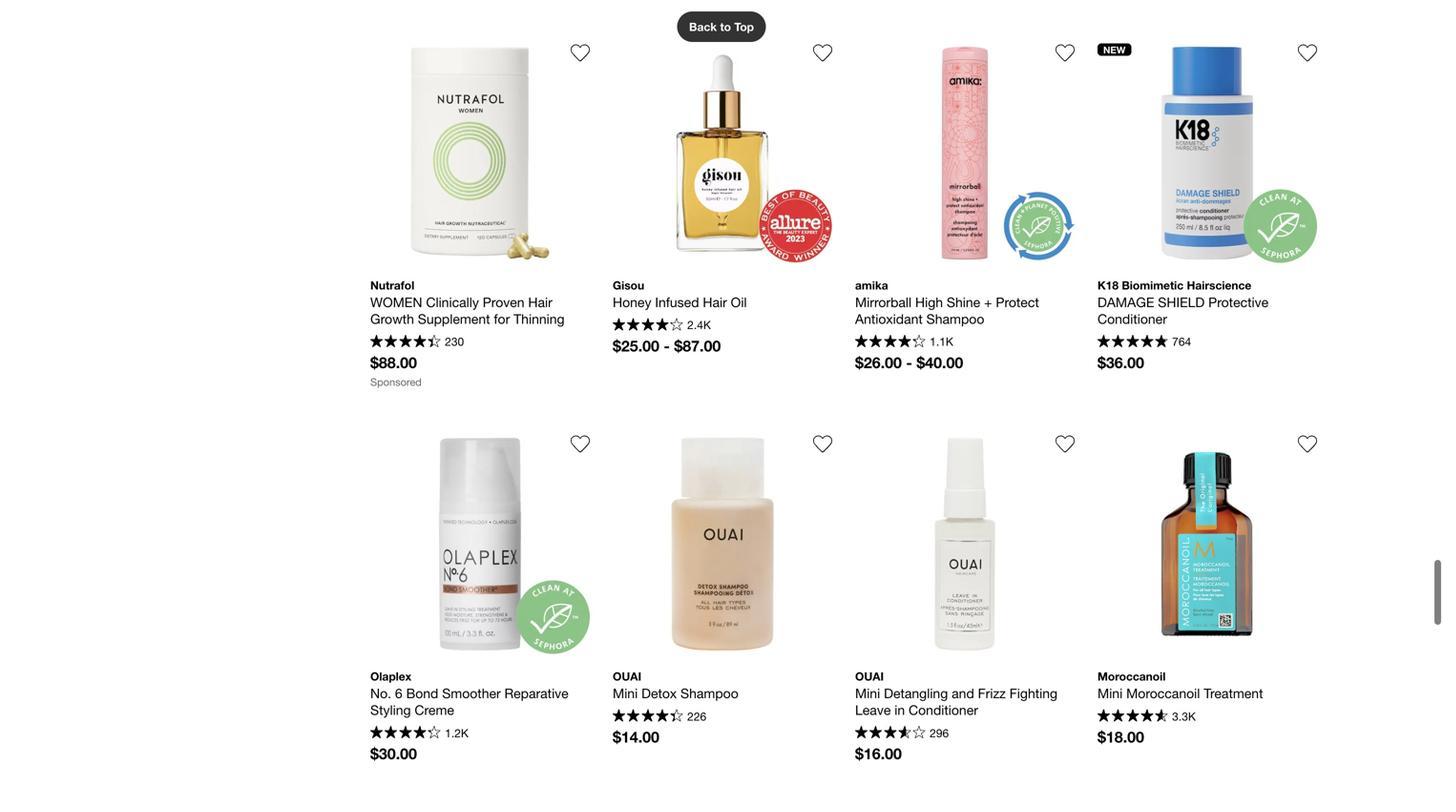 Task type: locate. For each thing, give the bounding box(es) containing it.
2 hair from the left
[[703, 294, 727, 310]]

amika
[[855, 279, 888, 292]]

women
[[370, 294, 422, 310]]

4 stars element
[[613, 318, 683, 333]]

amika - mirrorball high shine + protect antioxidant shampoo image
[[855, 43, 1075, 263]]

1 mini from the left
[[613, 686, 638, 702]]

moroccanoil up 3.3k
[[1127, 686, 1200, 702]]

nutrafol
[[370, 279, 415, 292]]

6
[[395, 686, 403, 702]]

1 horizontal spatial mini
[[855, 686, 880, 702]]

1 horizontal spatial -
[[906, 353, 912, 372]]

shampoo up 226
[[681, 686, 739, 702]]

226
[[687, 710, 707, 723]]

2 horizontal spatial mini
[[1098, 686, 1123, 702]]

ouai inside ouai mini detox shampoo
[[613, 670, 641, 684]]

mini up $18.00
[[1098, 686, 1123, 702]]

4.5 stars element up $88.00
[[370, 335, 441, 350]]

ouai for $14.00
[[613, 670, 641, 684]]

hairscience
[[1187, 279, 1252, 292]]

olaplex - no. 6 bond smoother reparative styling creme image
[[370, 435, 590, 654]]

proven
[[483, 294, 525, 310]]

ouai inside ouai mini detangling and frizz fighting leave in conditioner
[[855, 670, 884, 684]]

shampoo inside amika mirrorball high shine + protect antioxidant shampoo
[[927, 311, 985, 327]]

bond
[[406, 686, 438, 702]]

mini inside moroccanoil mini moroccanoil treatment
[[1098, 686, 1123, 702]]

$26.00 - $40.00
[[855, 353, 963, 372]]

2 ouai from the left
[[855, 670, 884, 684]]

gisou honey infused hair oil
[[613, 279, 747, 310]]

conditioner down damage
[[1098, 311, 1167, 327]]

1 vertical spatial shampoo
[[681, 686, 739, 702]]

1 horizontal spatial shampoo
[[927, 311, 985, 327]]

in
[[895, 703, 905, 718]]

and
[[952, 686, 974, 702]]

$88.00
[[370, 353, 417, 372]]

1.2k reviews element
[[445, 727, 469, 740]]

gisou
[[613, 279, 644, 292]]

k18
[[1098, 279, 1119, 292]]

reparative
[[505, 686, 569, 702]]

protective
[[1209, 294, 1269, 310]]

mini for $18.00
[[1098, 686, 1123, 702]]

mini inside ouai mini detangling and frizz fighting leave in conditioner
[[855, 686, 880, 702]]

mini for $14.00
[[613, 686, 638, 702]]

mini for $16.00
[[855, 686, 880, 702]]

1 hair from the left
[[528, 294, 553, 310]]

thinning
[[514, 311, 565, 327]]

frizz
[[978, 686, 1006, 702]]

226 reviews element
[[687, 710, 707, 723]]

2.4k
[[687, 318, 711, 332]]

296
[[930, 727, 949, 740]]

1 ouai from the left
[[613, 670, 641, 684]]

4.5 stars element for $30.00
[[370, 727, 441, 742]]

0 horizontal spatial ouai
[[613, 670, 641, 684]]

hair inside gisou honey infused hair oil
[[703, 294, 727, 310]]

back to top button
[[677, 11, 766, 42]]

ouai up leave
[[855, 670, 884, 684]]

k18 biomimetic hairscience - damage shield protective conditioner image
[[1098, 43, 1317, 263]]

moroccanoil
[[1098, 670, 1166, 684], [1127, 686, 1200, 702]]

0 vertical spatial conditioner
[[1098, 311, 1167, 327]]

mini
[[613, 686, 638, 702], [855, 686, 880, 702], [1098, 686, 1123, 702]]

4.5 stars element for $18.00
[[1098, 710, 1168, 725]]

0 horizontal spatial mini
[[613, 686, 638, 702]]

- left $40.00
[[906, 353, 912, 372]]

$87.00
[[674, 337, 721, 355]]

conditioner inside "k18 biomimetic hairscience damage shield protective conditioner"
[[1098, 311, 1167, 327]]

sign in to love ouai - mini detox shampoo image
[[813, 435, 832, 454]]

mini up leave
[[855, 686, 880, 702]]

0 horizontal spatial -
[[664, 337, 670, 355]]

4.5 stars element up $14.00
[[613, 710, 683, 725]]

1 horizontal spatial hair
[[703, 294, 727, 310]]

1 horizontal spatial conditioner
[[1098, 311, 1167, 327]]

3.3k reviews element
[[1172, 710, 1196, 723]]

shampoo inside ouai mini detox shampoo
[[681, 686, 739, 702]]

0 vertical spatial shampoo
[[927, 311, 985, 327]]

4.5 stars element
[[370, 335, 441, 350], [855, 335, 926, 350], [613, 710, 683, 725], [1098, 710, 1168, 725], [370, 727, 441, 742]]

$36.00
[[1098, 353, 1145, 372]]

mini left detox
[[613, 686, 638, 702]]

hair up the thinning
[[528, 294, 553, 310]]

to
[[720, 20, 731, 33]]

2.4k reviews element
[[687, 318, 711, 332]]

- down "4 stars" element
[[664, 337, 670, 355]]

$88.00 sponsored
[[370, 353, 422, 388]]

styling
[[370, 703, 411, 718]]

ouai mini detox shampoo
[[613, 670, 739, 702]]

leave
[[855, 703, 891, 718]]

sponsored
[[370, 376, 422, 388]]

conditioner
[[1098, 311, 1167, 327], [909, 703, 978, 718]]

0 horizontal spatial hair
[[528, 294, 553, 310]]

olaplex no. 6 bond smoother reparative styling creme
[[370, 670, 572, 718]]

2 mini from the left
[[855, 686, 880, 702]]

ouai up $14.00
[[613, 670, 641, 684]]

ouai
[[613, 670, 641, 684], [855, 670, 884, 684]]

for
[[494, 311, 510, 327]]

4.5 stars element up the $30.00
[[370, 727, 441, 742]]

3 mini from the left
[[1098, 686, 1123, 702]]

conditioner up 296 reviews element
[[909, 703, 978, 718]]

$25.00 - $87.00
[[613, 337, 721, 355]]

new
[[1104, 44, 1126, 55]]

shampoo down shine
[[927, 311, 985, 327]]

-
[[664, 337, 670, 355], [906, 353, 912, 372]]

1 horizontal spatial ouai
[[855, 670, 884, 684]]

0 horizontal spatial shampoo
[[681, 686, 739, 702]]

hair
[[528, 294, 553, 310], [703, 294, 727, 310]]

ouai - mini detox shampoo image
[[613, 435, 832, 654]]

no.
[[370, 686, 391, 702]]

4.5 stars element up $26.00
[[855, 335, 926, 350]]

0 vertical spatial moroccanoil
[[1098, 670, 1166, 684]]

clinically
[[426, 294, 479, 310]]

high
[[915, 294, 943, 310]]

3.5 stars element
[[855, 727, 926, 742]]

hair inside nutrafol women clinically proven hair growth supplement for thinning
[[528, 294, 553, 310]]

0 horizontal spatial conditioner
[[909, 703, 978, 718]]

shampoo
[[927, 311, 985, 327], [681, 686, 739, 702]]

moroccanoil up $18.00
[[1098, 670, 1166, 684]]

4.5 stars element for $26.00 - $40.00
[[855, 335, 926, 350]]

hair left oil
[[703, 294, 727, 310]]

1 vertical spatial conditioner
[[909, 703, 978, 718]]

4.5 stars element up $18.00
[[1098, 710, 1168, 725]]

mini inside ouai mini detox shampoo
[[613, 686, 638, 702]]

back
[[689, 20, 717, 33]]



Task type: describe. For each thing, give the bounding box(es) containing it.
smoother
[[442, 686, 501, 702]]

sign in to love k18 biomimetic hairscience - damage shield protective conditioner image
[[1298, 43, 1317, 62]]

treatment
[[1204, 686, 1263, 702]]

detangling
[[884, 686, 948, 702]]

infused
[[655, 294, 699, 310]]

1.1k
[[930, 335, 954, 348]]

$16.00
[[855, 745, 902, 763]]

1 vertical spatial moroccanoil
[[1127, 686, 1200, 702]]

+
[[984, 294, 992, 310]]

top
[[734, 20, 754, 33]]

$18.00
[[1098, 728, 1145, 747]]

fighting
[[1010, 686, 1058, 702]]

damage
[[1098, 294, 1154, 310]]

sign in to love nutrafol - women clinically proven hair growth supplement for thinning image
[[571, 43, 590, 62]]

$30.00
[[370, 745, 417, 763]]

olaplex
[[370, 670, 412, 684]]

sign in to love gisou - honey infused hair oil image
[[813, 43, 832, 62]]

amika mirrorball high shine + protect antioxidant shampoo
[[855, 279, 1043, 327]]

conditioner inside ouai mini detangling and frizz fighting leave in conditioner
[[909, 703, 978, 718]]

764 reviews element
[[1172, 335, 1192, 348]]

honey
[[613, 294, 651, 310]]

growth
[[370, 311, 414, 327]]

sign in to love moroccanoil - mini moroccanoil treatment image
[[1298, 435, 1317, 454]]

oil
[[731, 294, 747, 310]]

antioxidant
[[855, 311, 923, 327]]

creme
[[415, 703, 454, 718]]

sign in to love amika - mirrorball high shine + protect antioxidant shampoo image
[[1056, 43, 1075, 62]]

$14.00
[[613, 728, 660, 747]]

shield
[[1158, 294, 1205, 310]]

sign in to love olaplex - no. 6 bond smoother reparative styling creme image
[[571, 435, 590, 454]]

230
[[445, 335, 464, 348]]

- for $25.00
[[664, 337, 670, 355]]

4.5 stars element for $14.00
[[613, 710, 683, 725]]

$26.00
[[855, 353, 902, 372]]

moroccanoil - mini moroccanoil treatment image
[[1098, 435, 1317, 654]]

shine
[[947, 294, 981, 310]]

3.3k
[[1172, 710, 1196, 723]]

back to top
[[689, 20, 754, 33]]

ouai for $16.00
[[855, 670, 884, 684]]

ouai mini detangling and frizz fighting leave in conditioner
[[855, 670, 1062, 718]]

sign in to love ouai - mini detangling and frizz fighting leave in conditioner image
[[1056, 435, 1075, 454]]

supplement
[[418, 311, 490, 327]]

mirrorball
[[855, 294, 912, 310]]

moroccanoil mini moroccanoil treatment
[[1098, 670, 1263, 702]]

- for $26.00
[[906, 353, 912, 372]]

764
[[1172, 335, 1192, 348]]

nutrafol women clinically proven hair growth supplement for thinning
[[370, 279, 565, 327]]

$40.00
[[917, 353, 963, 372]]

5 stars element
[[1098, 335, 1168, 350]]

1.2k
[[445, 727, 469, 740]]

4.5 stars element for $88.00
[[370, 335, 441, 350]]

$25.00
[[613, 337, 660, 355]]

protect
[[996, 294, 1039, 310]]

k18 biomimetic hairscience damage shield protective conditioner
[[1098, 279, 1273, 327]]

230 reviews element
[[445, 335, 464, 348]]

detox
[[642, 686, 677, 702]]

biomimetic
[[1122, 279, 1184, 292]]

ouai - mini detangling and frizz fighting leave in conditioner image
[[855, 435, 1075, 654]]

gisou - honey infused hair oil image
[[613, 43, 832, 263]]

nutrafol - women clinically proven hair growth supplement for thinning image
[[370, 43, 590, 263]]

296 reviews element
[[930, 727, 949, 740]]

1.1k reviews element
[[930, 335, 954, 348]]



Task type: vqa. For each thing, say whether or not it's contained in the screenshot.


